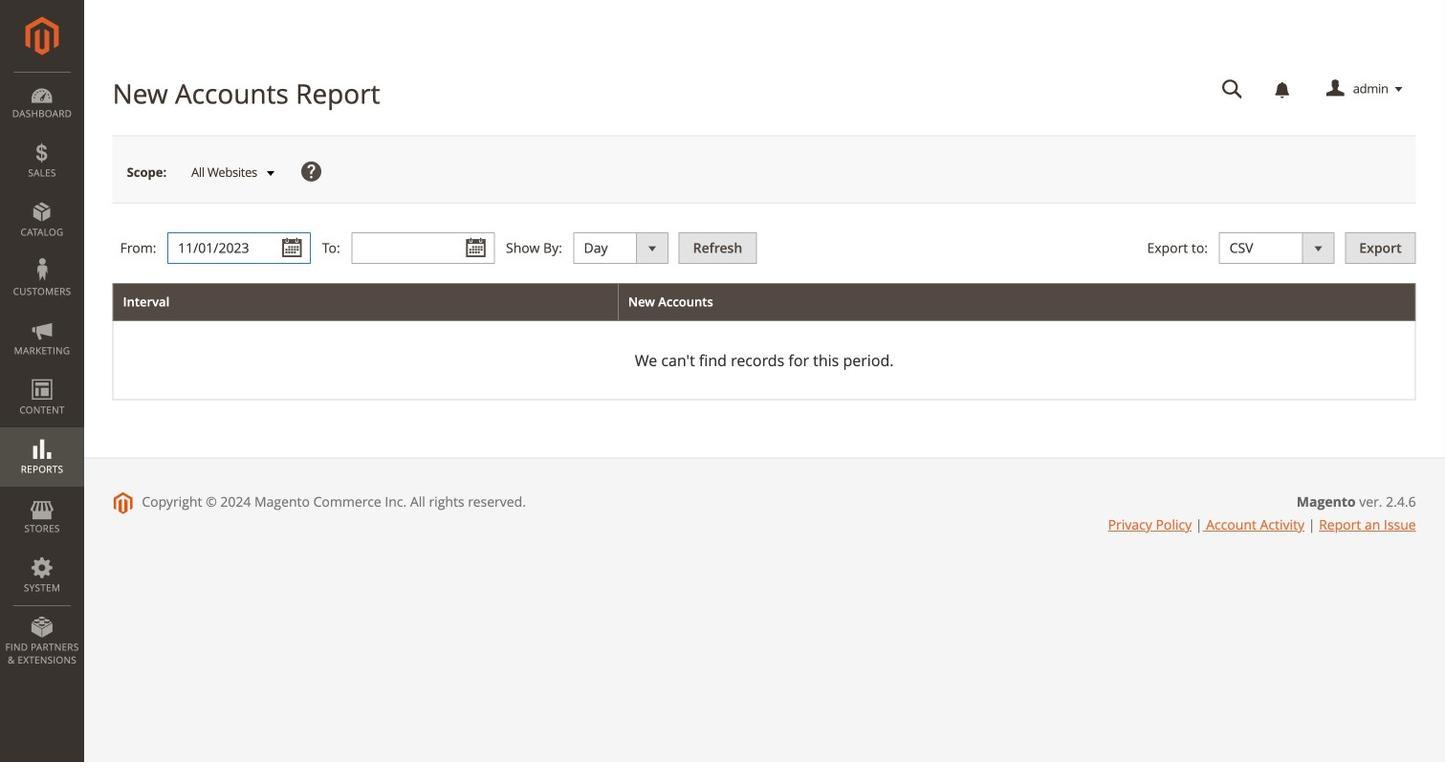 Task type: locate. For each thing, give the bounding box(es) containing it.
None text field
[[1209, 73, 1257, 106]]

menu bar
[[0, 72, 84, 677]]

None text field
[[168, 233, 311, 264], [352, 233, 495, 264], [168, 233, 311, 264], [352, 233, 495, 264]]



Task type: describe. For each thing, give the bounding box(es) containing it.
magento admin panel image
[[25, 16, 59, 56]]



